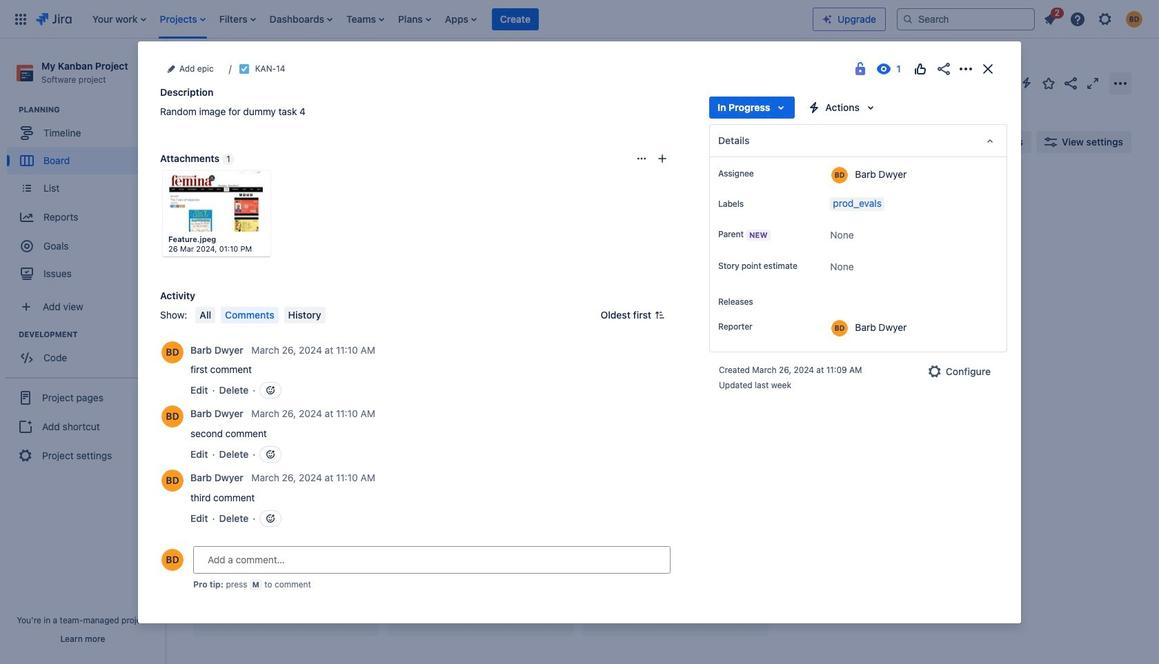 Task type: describe. For each thing, give the bounding box(es) containing it.
2 more information about barb dwyer image from the top
[[161, 470, 184, 492]]

details element
[[709, 124, 1007, 157]]

actions image
[[958, 61, 974, 77]]

add reaction image for 1st more information about barb dwyer image from the bottom of the page
[[265, 513, 276, 524]]

Add a comment… field
[[193, 546, 671, 574]]

1 more information about barb dwyer image from the top
[[161, 406, 184, 428]]

download image
[[224, 177, 241, 193]]

2 vertical spatial group
[[6, 378, 160, 476]]

task image
[[239, 63, 250, 75]]

1 vertical spatial group
[[7, 329, 165, 376]]

enter full screen image
[[1085, 75, 1101, 91]]

Search this board text field
[[194, 130, 259, 155]]

add reaction image for 1st more information about barb dwyer image from the top of the page
[[265, 449, 276, 460]]

2 heading from the top
[[19, 329, 165, 340]]

0 vertical spatial group
[[7, 104, 165, 292]]

0 horizontal spatial list
[[85, 0, 813, 38]]



Task type: locate. For each thing, give the bounding box(es) containing it.
Search field
[[897, 8, 1035, 30]]

add reaction image for more information about barb dwyer icon at the left of the page
[[265, 385, 276, 396]]

heading
[[19, 104, 165, 115], [19, 329, 165, 340]]

0 vertical spatial add reaction image
[[265, 385, 276, 396]]

more options for attachments image
[[636, 153, 647, 164]]

add reaction image
[[265, 385, 276, 396], [265, 449, 276, 460], [265, 513, 276, 524]]

more information about barb dwyer image
[[161, 406, 184, 428], [161, 470, 184, 492]]

sidebar element
[[0, 39, 166, 665]]

primary element
[[8, 0, 813, 38]]

more information about barb dwyer image
[[161, 342, 184, 364]]

copy link to issue image
[[283, 63, 294, 74]]

0 vertical spatial more information about barb dwyer image
[[161, 406, 184, 428]]

add attachment image
[[657, 153, 668, 164]]

star kan board image
[[1041, 75, 1057, 91]]

0 vertical spatial heading
[[19, 104, 165, 115]]

1 horizontal spatial list
[[1038, 5, 1151, 31]]

None search field
[[897, 8, 1035, 30]]

dialog
[[138, 17, 1021, 624]]

1 vertical spatial more information about barb dwyer image
[[161, 470, 184, 492]]

list
[[85, 0, 813, 38], [1038, 5, 1151, 31]]

vote options: no one has voted for this issue yet. image
[[912, 61, 929, 77]]

2 vertical spatial add reaction image
[[265, 513, 276, 524]]

goal image
[[21, 240, 33, 253]]

1 vertical spatial heading
[[19, 329, 165, 340]]

search image
[[903, 13, 914, 24]]

1 add reaction image from the top
[[265, 385, 276, 396]]

list item
[[88, 0, 150, 38], [156, 0, 210, 38], [215, 0, 260, 38], [265, 0, 337, 38], [342, 0, 388, 38], [394, 0, 435, 38], [441, 0, 481, 38], [492, 0, 539, 38], [1038, 5, 1064, 30]]

3 add reaction image from the top
[[265, 513, 276, 524]]

jira image
[[36, 11, 72, 27], [36, 11, 72, 27]]

more image
[[248, 177, 264, 193]]

1 vertical spatial add reaction image
[[265, 449, 276, 460]]

close image
[[980, 61, 996, 77]]

to do element
[[204, 189, 240, 200]]

banner
[[0, 0, 1159, 39]]

menu bar
[[193, 307, 328, 324]]

2 add reaction image from the top
[[265, 449, 276, 460]]

1 heading from the top
[[19, 104, 165, 115]]

group
[[7, 104, 165, 292], [7, 329, 165, 376], [6, 378, 160, 476]]



Task type: vqa. For each thing, say whether or not it's contained in the screenshot.
Jira Software image
no



